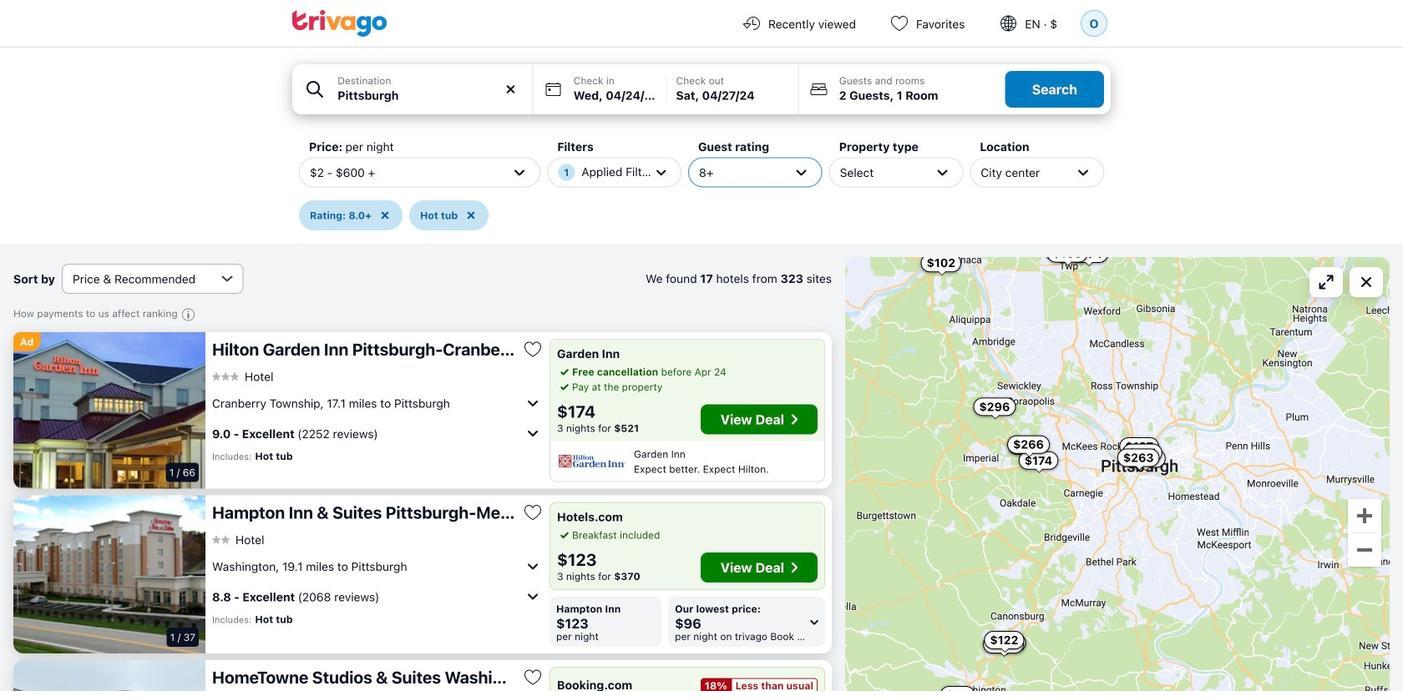 Task type: vqa. For each thing, say whether or not it's contained in the screenshot.
"Hampton Inn & Suites Pittsburgh-Meadow Lands, (Washington, USA)" 'image'
yes



Task type: describe. For each thing, give the bounding box(es) containing it.
clear image
[[503, 82, 519, 97]]

map region
[[845, 257, 1390, 692]]

hometowne studios & suites washington, (washington, usa) image
[[13, 661, 205, 692]]

Where to? search field
[[338, 87, 523, 104]]

garden inn image
[[557, 450, 627, 473]]



Task type: locate. For each thing, give the bounding box(es) containing it.
None field
[[292, 64, 533, 114]]

hilton garden inn pittsburgh-cranberry, (cranberry township, usa) image
[[13, 332, 205, 489]]

trivago logo image
[[292, 10, 388, 37]]

hampton inn & suites pittsburgh-meadow lands, (washington, usa) image
[[13, 496, 205, 654]]



